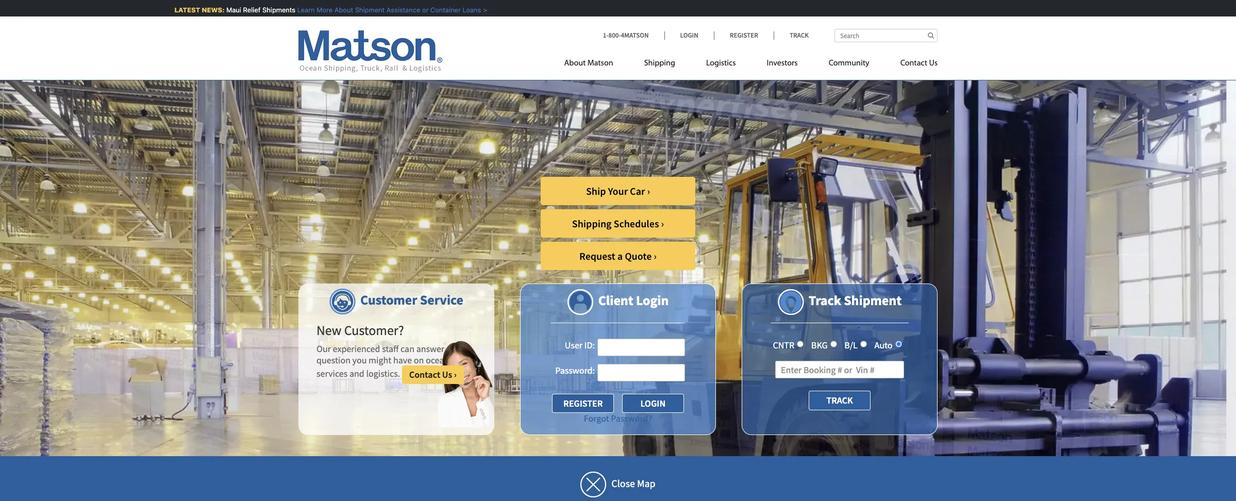 Task type: locate. For each thing, give the bounding box(es) containing it.
1 vertical spatial contact
[[409, 369, 440, 381]]

us inside the contact us link
[[929, 59, 938, 68]]

track
[[790, 31, 809, 40], [809, 292, 841, 309], [826, 395, 853, 406]]

logistics
[[706, 59, 736, 68]]

latest news: maui relief shipments learn more about shipment assistance or container loans >
[[167, 6, 480, 14]]

image of smiling customer service agent ready to help. image
[[436, 341, 494, 427]]

1 horizontal spatial shipping
[[644, 59, 675, 68]]

community link
[[813, 54, 885, 75]]

contact for contact us
[[900, 59, 927, 68]]

shipping
[[644, 59, 675, 68], [572, 217, 612, 230]]

question
[[316, 354, 351, 366]]

schedules
[[614, 217, 659, 230]]

bkg
[[811, 339, 828, 351]]

1 vertical spatial shipment
[[844, 292, 902, 309]]

b/l
[[844, 339, 858, 351]]

maui
[[219, 6, 234, 14]]

0 horizontal spatial contact
[[409, 369, 440, 381]]

1 vertical spatial about
[[564, 59, 586, 68]]

relief
[[236, 6, 253, 14]]

shipping down 4matson
[[644, 59, 675, 68]]

search image
[[928, 32, 934, 39]]

register link up top menu navigation
[[714, 31, 774, 40]]

1 vertical spatial login
[[636, 292, 669, 309]]

login up shipping link
[[680, 31, 698, 40]]

industry
[[375, 81, 514, 128]]

shipping link
[[629, 54, 691, 75]]

register link
[[714, 31, 774, 40], [552, 394, 614, 413]]

0 horizontal spatial register
[[563, 397, 603, 409]]

latest
[[167, 6, 193, 14]]

cntr
[[773, 339, 794, 351]]

register
[[730, 31, 758, 40], [563, 397, 603, 409]]

ocean
[[426, 354, 449, 366]]

track link
[[774, 31, 809, 40]]

close map
[[612, 477, 656, 490]]

us for contact us
[[929, 59, 938, 68]]

us
[[929, 59, 938, 68], [442, 369, 452, 381]]

1-800-4matson
[[603, 31, 649, 40]]

0 vertical spatial contact
[[900, 59, 927, 68]]

logistics.
[[366, 368, 400, 380]]

us down "search" icon
[[929, 59, 938, 68]]

shipping for shipping
[[644, 59, 675, 68]]

about inside top menu navigation
[[564, 59, 586, 68]]

0 vertical spatial shipping
[[644, 59, 675, 68]]

track inside button
[[826, 395, 853, 406]]

1 vertical spatial register
[[563, 397, 603, 409]]

have
[[393, 354, 412, 366]]

shipment up b/l option
[[844, 292, 902, 309]]

map
[[637, 477, 656, 490]]

resources
[[375, 116, 533, 163]]

top menu navigation
[[564, 54, 938, 75]]

about left matson
[[564, 59, 586, 68]]

ship your car › link
[[541, 177, 695, 205]]

services and
[[316, 368, 364, 380]]

about
[[327, 6, 346, 14], [564, 59, 586, 68]]

you
[[352, 354, 367, 366]]

investors
[[767, 59, 798, 68]]

leading
[[521, 81, 643, 128]]

shipment left the assistance
[[348, 6, 378, 14]]

0 horizontal spatial us
[[442, 369, 452, 381]]

0 vertical spatial track
[[790, 31, 809, 40]]

can
[[401, 343, 414, 355]]

1-
[[603, 31, 609, 40]]

1 horizontal spatial shipment
[[844, 292, 902, 309]]

track up investors
[[790, 31, 809, 40]]

contact down search search box
[[900, 59, 927, 68]]

shipping inside top menu navigation
[[644, 59, 675, 68]]

request a quote ›
[[579, 249, 657, 262]]

contact inside the contact us link
[[900, 59, 927, 68]]

contact down on
[[409, 369, 440, 381]]

service
[[420, 291, 463, 308]]

0 horizontal spatial shipping
[[572, 217, 612, 230]]

0 vertical spatial register link
[[714, 31, 774, 40]]

track for "track" button at the right bottom of the page
[[826, 395, 853, 406]]

us down the ocean
[[442, 369, 452, 381]]

0 horizontal spatial login
[[636, 292, 669, 309]]

None search field
[[835, 29, 938, 42]]

0 vertical spatial shipment
[[348, 6, 378, 14]]

register link down password: at the left bottom
[[552, 394, 614, 413]]

contact
[[900, 59, 927, 68], [409, 369, 440, 381]]

Password: password field
[[597, 364, 685, 381]]

track up bkg option
[[809, 292, 841, 309]]

0 vertical spatial register
[[730, 31, 758, 40]]

contact us › link
[[402, 366, 464, 384]]

1 vertical spatial us
[[442, 369, 452, 381]]

and
[[540, 116, 602, 163]]

shipping schedules ›
[[572, 217, 664, 230]]

› down any
[[454, 369, 457, 381]]

1 horizontal spatial us
[[929, 59, 938, 68]]

logistics link
[[691, 54, 751, 75]]

BKG radio
[[830, 341, 837, 347]]

register up forgot
[[563, 397, 603, 409]]

user id:
[[565, 339, 595, 351]]

>
[[476, 6, 480, 14]]

track down enter booking # or  vin # text box
[[826, 395, 853, 406]]

user
[[565, 339, 583, 351]]

› right schedules
[[661, 217, 664, 230]]

us inside contact us › link
[[442, 369, 452, 381]]

1 horizontal spatial register
[[730, 31, 758, 40]]

› right quote at the right of the page
[[654, 249, 657, 262]]

client
[[598, 292, 633, 309]]

1 horizontal spatial contact
[[900, 59, 927, 68]]

password?
[[611, 412, 652, 424]]

2 vertical spatial track
[[826, 395, 853, 406]]

0 vertical spatial us
[[929, 59, 938, 68]]

register up top menu navigation
[[730, 31, 758, 40]]

register for leftmost register link
[[563, 397, 603, 409]]

contact for contact us ›
[[409, 369, 440, 381]]

learn
[[290, 6, 308, 14]]

›
[[647, 185, 650, 197], [661, 217, 664, 230], [654, 249, 657, 262], [454, 369, 457, 381]]

0 horizontal spatial shipment
[[348, 6, 378, 14]]

1 horizontal spatial login
[[680, 31, 698, 40]]

investors link
[[751, 54, 813, 75]]

1 vertical spatial track
[[809, 292, 841, 309]]

None button
[[622, 394, 684, 413]]

shipping down ship
[[572, 217, 612, 230]]

contact us
[[900, 59, 938, 68]]

login
[[680, 31, 698, 40], [636, 292, 669, 309]]

contact inside contact us › link
[[409, 369, 440, 381]]

track for track shipment
[[809, 292, 841, 309]]

1 vertical spatial shipping
[[572, 217, 612, 230]]

0 horizontal spatial about
[[327, 6, 346, 14]]

any
[[446, 343, 460, 355]]

login right client
[[636, 292, 669, 309]]

0 vertical spatial about
[[327, 6, 346, 14]]

1 vertical spatial register link
[[552, 394, 614, 413]]

ship
[[586, 185, 606, 197]]

shipments
[[255, 6, 288, 14]]

1-800-4matson link
[[603, 31, 664, 40]]

1 horizontal spatial about
[[564, 59, 586, 68]]

about right more
[[327, 6, 346, 14]]

auto
[[874, 339, 893, 351]]



Task type: describe. For each thing, give the bounding box(es) containing it.
about matson
[[564, 59, 613, 68]]

experienced
[[333, 343, 380, 355]]

car
[[630, 185, 645, 197]]

customer
[[360, 291, 417, 308]]

expertise,
[[650, 81, 814, 128]]

request
[[579, 249, 615, 262]]

id:
[[584, 339, 595, 351]]

User ID: text field
[[597, 339, 685, 356]]

loans
[[455, 6, 474, 14]]

our experienced staff can answer any question you might have on ocean services and logistics.
[[316, 343, 460, 380]]

a
[[617, 249, 623, 262]]

shipping schedules › link
[[541, 209, 695, 238]]

ship your car ›
[[586, 185, 650, 197]]

1 horizontal spatial register link
[[714, 31, 774, 40]]

800-
[[608, 31, 621, 40]]

0 vertical spatial login
[[680, 31, 698, 40]]

on
[[414, 354, 424, 366]]

customer?
[[344, 322, 404, 339]]

login link
[[664, 31, 714, 40]]

register for the right register link
[[730, 31, 758, 40]]

customer service
[[360, 291, 463, 308]]

› right car
[[647, 185, 650, 197]]

assistance
[[379, 6, 413, 14]]

Enter Booking # or  Vin # text field
[[775, 361, 904, 379]]

track for the track link
[[790, 31, 809, 40]]

close map link
[[298, 472, 938, 497]]

blue matson logo with ocean, shipping, truck, rail and logistics written beneath it. image
[[298, 30, 443, 73]]

contact us ›
[[409, 369, 457, 381]]

forgot password? link
[[584, 412, 652, 424]]

our
[[316, 343, 331, 355]]

CNTR radio
[[797, 341, 804, 347]]

news:
[[195, 6, 217, 14]]

your
[[608, 185, 628, 197]]

forgot password?
[[584, 412, 652, 424]]

B/L radio
[[860, 341, 867, 347]]

contact us link
[[885, 54, 938, 75]]

new customer?
[[316, 322, 404, 339]]

new
[[316, 322, 342, 339]]

close
[[612, 477, 635, 490]]

Auto radio
[[895, 341, 902, 347]]

industry leading expertise, resources and reliability
[[375, 81, 814, 163]]

password:
[[555, 364, 595, 376]]

0 horizontal spatial register link
[[552, 394, 614, 413]]

matson
[[587, 59, 613, 68]]

us for contact us ›
[[442, 369, 452, 381]]

track button
[[809, 391, 871, 410]]

4matson
[[621, 31, 649, 40]]

might
[[369, 354, 391, 366]]

quote
[[625, 249, 652, 262]]

answer
[[416, 343, 444, 355]]

reliability
[[610, 116, 770, 163]]

more
[[309, 6, 325, 14]]

community
[[829, 59, 869, 68]]

shipping for shipping schedules ›
[[572, 217, 612, 230]]

Search search field
[[835, 29, 938, 42]]

forgot
[[584, 412, 609, 424]]

about matson link
[[564, 54, 629, 75]]

request a quote › link
[[541, 242, 695, 270]]

learn more about shipment assistance or container loans > link
[[290, 6, 480, 14]]

or
[[415, 6, 421, 14]]

staff
[[382, 343, 399, 355]]

track shipment
[[809, 292, 902, 309]]

client login
[[598, 292, 669, 309]]

container
[[423, 6, 454, 14]]



Task type: vqa. For each thing, say whether or not it's contained in the screenshot.
standards inside the The voluntary ISO 9001 Quality Management Systems and ISO 14001 Environmental Management System standards
no



